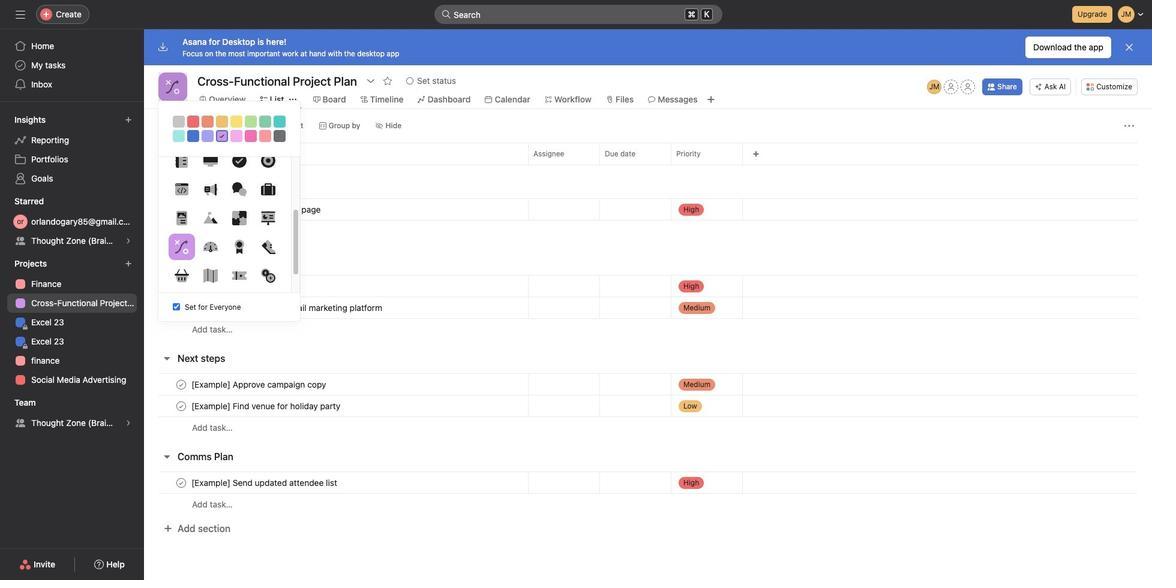 Task type: vqa. For each thing, say whether or not it's contained in the screenshot.
[Example] Redesign landing page cell
yes



Task type: describe. For each thing, give the bounding box(es) containing it.
ribbon image
[[232, 240, 246, 254]]

megaphone image
[[203, 182, 218, 197]]

target image
[[261, 154, 275, 168]]

header next steps tree grid
[[144, 374, 1152, 439]]

mark complete checkbox for header milestones tree grid
[[174, 279, 188, 294]]

[example] evaluate new email marketing platform cell
[[144, 297, 528, 319]]

shopping basket image
[[174, 269, 189, 283]]

computer image
[[203, 154, 218, 168]]

ticket image
[[232, 269, 246, 283]]

check image
[[232, 154, 246, 168]]

task name text field for mark complete icon
[[189, 401, 344, 413]]

hide sidebar image
[[16, 10, 25, 19]]

mark complete checkbox for header comms plan tree grid
[[174, 476, 188, 491]]

tab actions image
[[289, 96, 296, 103]]

html image
[[174, 182, 189, 197]]

mountain flag image
[[203, 211, 218, 226]]

header comms plan tree grid
[[144, 472, 1152, 516]]

show options image
[[366, 76, 376, 86]]

mark complete image for [example] redesign landing page cell
[[174, 203, 188, 217]]

speed dial image
[[203, 240, 218, 254]]

insights element
[[0, 109, 144, 191]]

task name text field for mark complete checkbox in the '[example] finalize budget' cell
[[189, 281, 295, 293]]

collapse task list for this group image
[[162, 452, 172, 462]]

puzzle image
[[232, 211, 246, 226]]

mark complete checkbox for mark complete image in the '[example] finalize budget' cell
[[174, 301, 188, 315]]

mark complete image for [example] approve campaign copy cell
[[174, 378, 188, 392]]

new project or portfolio image
[[125, 260, 132, 268]]

more actions image
[[1124, 121, 1134, 131]]

coins image
[[261, 269, 275, 283]]

mark complete image for [example] evaluate new email marketing platform cell
[[174, 301, 188, 315]]

map image
[[203, 269, 218, 283]]

mark complete image for [example] send updated attendee list cell
[[174, 476, 188, 491]]



Task type: locate. For each thing, give the bounding box(es) containing it.
line_and_symbols image
[[166, 80, 180, 94]]

add to starred image
[[383, 76, 392, 86]]

line and symbols image
[[174, 240, 189, 254]]

mark complete image inside [example] approve campaign copy cell
[[174, 378, 188, 392]]

1 vertical spatial task name text field
[[189, 281, 295, 293]]

1 mark complete checkbox from the top
[[174, 301, 188, 315]]

4 mark complete checkbox from the top
[[174, 476, 188, 491]]

3 mark complete image from the top
[[174, 301, 188, 315]]

shoe image
[[261, 240, 275, 254]]

1 mark complete image from the top
[[174, 203, 188, 217]]

Task name text field
[[189, 204, 324, 216], [189, 281, 295, 293], [189, 302, 386, 314]]

Search tasks, projects, and more text field
[[434, 5, 722, 24]]

chat bubbles image
[[232, 182, 246, 197]]

add field image
[[752, 151, 760, 158]]

header milestones tree grid
[[144, 275, 1152, 341]]

task name text field for mark complete option inside [example] evaluate new email marketing platform cell
[[189, 302, 386, 314]]

[example] send updated attendee list cell
[[144, 472, 528, 494]]

dismiss image
[[1124, 43, 1134, 52]]

task name text field down ribbon image
[[189, 281, 295, 293]]

global element
[[0, 29, 144, 101]]

page layout image
[[174, 211, 189, 226]]

2 mark complete checkbox from the top
[[174, 399, 188, 414]]

mark complete image inside [example] redesign landing page cell
[[174, 203, 188, 217]]

briefcase image
[[261, 182, 275, 197]]

teams element
[[0, 392, 144, 436]]

starred element
[[0, 191, 144, 253]]

None checkbox
[[173, 304, 180, 311]]

prominent image
[[442, 10, 451, 19]]

1 vertical spatial collapse task list for this group image
[[162, 354, 172, 364]]

mark complete checkbox inside [example] evaluate new email marketing platform cell
[[174, 301, 188, 315]]

Mark complete checkbox
[[174, 301, 188, 315], [174, 399, 188, 414]]

mark complete image inside '[example] finalize budget' cell
[[174, 279, 188, 294]]

1 vertical spatial task name text field
[[189, 401, 344, 413]]

1 vertical spatial see details, thought zone (brainstorm space) image
[[125, 420, 132, 427]]

collapse task list for this group image for mark complete image within the [example] approve campaign copy cell
[[162, 354, 172, 364]]

mark complete image
[[174, 399, 188, 414]]

mark complete image
[[174, 203, 188, 217], [174, 279, 188, 294], [174, 301, 188, 315], [174, 378, 188, 392], [174, 476, 188, 491]]

see details, thought zone (brainstorm space) image inside starred element
[[125, 238, 132, 245]]

0 vertical spatial see details, thought zone (brainstorm space) image
[[125, 238, 132, 245]]

1 mark complete checkbox from the top
[[174, 203, 188, 217]]

1 collapse task list for this group image from the top
[[162, 256, 172, 265]]

[example] finalize budget cell
[[144, 275, 528, 298]]

[example] redesign landing page cell
[[144, 199, 528, 221]]

3 mark complete checkbox from the top
[[174, 378, 188, 392]]

task name text field inside [example] approve campaign copy cell
[[189, 379, 330, 391]]

0 vertical spatial collapse task list for this group image
[[162, 256, 172, 265]]

Mark complete checkbox
[[174, 203, 188, 217], [174, 279, 188, 294], [174, 378, 188, 392], [174, 476, 188, 491]]

mark complete checkbox inside [example] redesign landing page cell
[[174, 203, 188, 217]]

collapse task list for this group image
[[162, 256, 172, 265], [162, 354, 172, 364]]

3 task name text field from the top
[[189, 302, 386, 314]]

task name text field inside [example] find venue for holiday party cell
[[189, 401, 344, 413]]

see details, thought zone (brainstorm space) image inside teams element
[[125, 420, 132, 427]]

mark complete checkbox for header planning tree grid
[[174, 203, 188, 217]]

0 vertical spatial task name text field
[[189, 379, 330, 391]]

mark complete checkbox inside [example] send updated attendee list cell
[[174, 476, 188, 491]]

3 task name text field from the top
[[189, 477, 341, 489]]

1 task name text field from the top
[[189, 379, 330, 391]]

1 task name text field from the top
[[189, 204, 324, 216]]

mark complete image inside [example] send updated attendee list cell
[[174, 476, 188, 491]]

2 see details, thought zone (brainstorm space) image from the top
[[125, 420, 132, 427]]

0 vertical spatial mark complete checkbox
[[174, 301, 188, 315]]

Task name text field
[[189, 379, 330, 391], [189, 401, 344, 413], [189, 477, 341, 489]]

[example] approve campaign copy cell
[[144, 374, 528, 396]]

1 see details, thought zone (brainstorm space) image from the top
[[125, 238, 132, 245]]

task name text field for mark complete image within the [example] approve campaign copy cell
[[189, 379, 330, 391]]

task name text field inside [example] send updated attendee list cell
[[189, 477, 341, 489]]

2 collapse task list for this group image from the top
[[162, 354, 172, 364]]

add tab image
[[706, 95, 716, 104]]

notebook image
[[174, 154, 189, 168]]

row
[[144, 143, 1152, 165], [158, 164, 1138, 166], [144, 199, 1152, 221], [144, 220, 1152, 242], [144, 275, 1152, 298], [144, 297, 1152, 319], [144, 319, 1152, 341], [144, 374, 1152, 396], [144, 395, 1152, 418], [144, 417, 1152, 439], [144, 472, 1152, 494], [144, 494, 1152, 516]]

collapse task list for this group image for mark complete image in the '[example] finalize budget' cell
[[162, 256, 172, 265]]

mark complete checkbox inside [example] approve campaign copy cell
[[174, 378, 188, 392]]

header planning tree grid
[[144, 199, 1152, 242]]

2 task name text field from the top
[[189, 281, 295, 293]]

task name text field inside [example] evaluate new email marketing platform cell
[[189, 302, 386, 314]]

2 mark complete image from the top
[[174, 279, 188, 294]]

5 mark complete image from the top
[[174, 476, 188, 491]]

mark complete checkbox inside '[example] finalize budget' cell
[[174, 279, 188, 294]]

0 vertical spatial task name text field
[[189, 204, 324, 216]]

1 vertical spatial mark complete checkbox
[[174, 399, 188, 414]]

2 vertical spatial task name text field
[[189, 302, 386, 314]]

task name text field down coins icon
[[189, 302, 386, 314]]

None field
[[434, 5, 722, 24]]

task name text field inside '[example] finalize budget' cell
[[189, 281, 295, 293]]

2 mark complete checkbox from the top
[[174, 279, 188, 294]]

manage project members image
[[927, 80, 942, 94]]

mark complete image for '[example] finalize budget' cell
[[174, 279, 188, 294]]

new insights image
[[125, 116, 132, 124]]

2 vertical spatial task name text field
[[189, 477, 341, 489]]

2 task name text field from the top
[[189, 401, 344, 413]]

4 mark complete image from the top
[[174, 378, 188, 392]]

mark complete image inside [example] evaluate new email marketing platform cell
[[174, 301, 188, 315]]

mark complete checkbox for header next steps tree grid
[[174, 378, 188, 392]]

None text field
[[194, 70, 360, 92]]

presentation image
[[261, 211, 275, 226]]

task name text field for mark complete image within [example] send updated attendee list cell
[[189, 477, 341, 489]]

task name text field for mark complete checkbox inside the [example] redesign landing page cell
[[189, 204, 324, 216]]

see details, thought zone (brainstorm space) image
[[125, 238, 132, 245], [125, 420, 132, 427]]

mark complete checkbox inside [example] find venue for holiday party cell
[[174, 399, 188, 414]]

projects element
[[0, 253, 144, 392]]

mark complete checkbox for mark complete image within the [example] approve campaign copy cell
[[174, 399, 188, 414]]

task name text field inside [example] redesign landing page cell
[[189, 204, 324, 216]]

[example] find venue for holiday party cell
[[144, 395, 528, 418]]

task name text field down briefcase icon
[[189, 204, 324, 216]]



